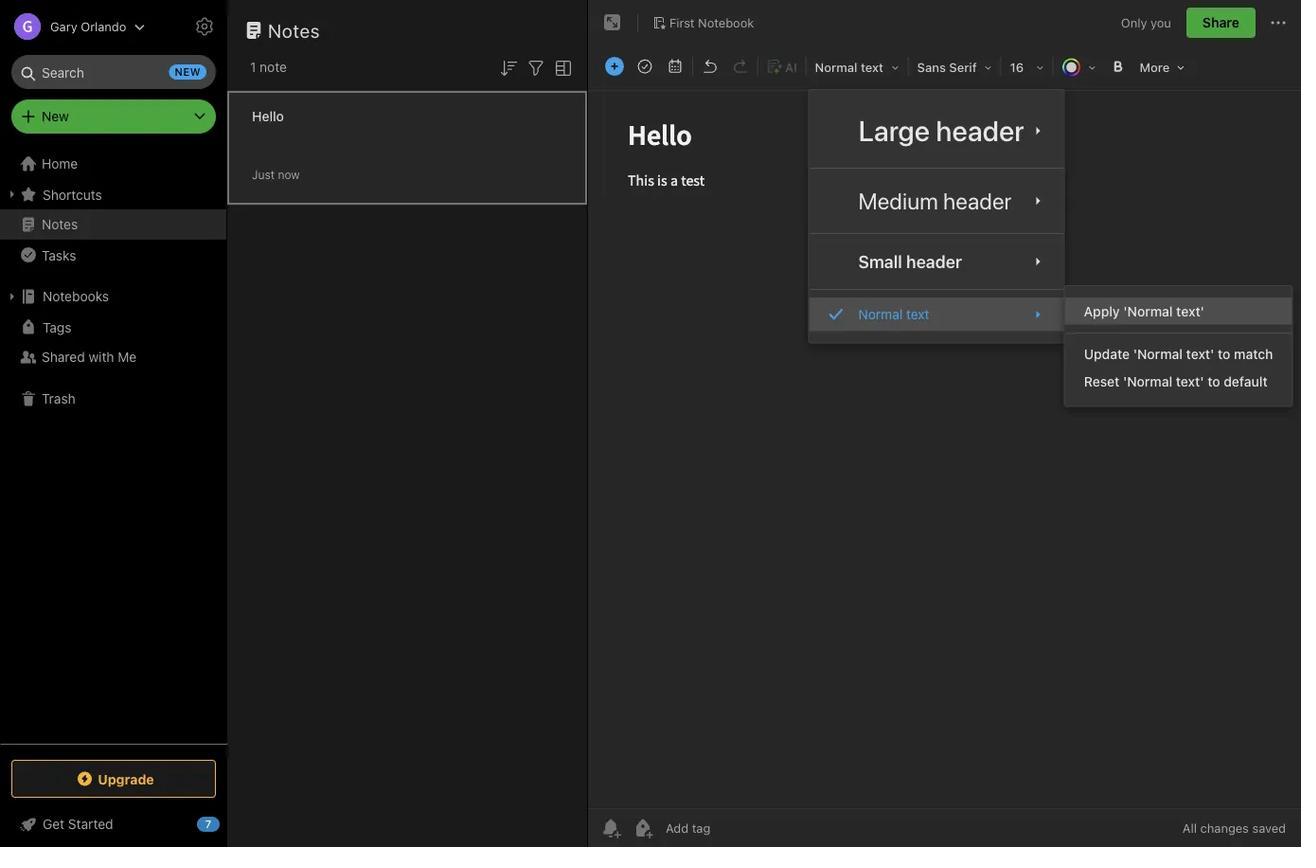 Task type: describe. For each thing, give the bounding box(es) containing it.
gary
[[50, 19, 77, 34]]

click to collapse image
[[220, 812, 234, 835]]

now
[[278, 168, 300, 181]]

text' for default
[[1177, 374, 1205, 389]]

medium header link
[[810, 176, 1065, 226]]

first notebook button
[[646, 9, 761, 36]]

[object Object] field
[[810, 176, 1065, 226]]

Insert field
[[601, 53, 629, 80]]

saved
[[1253, 821, 1287, 835]]

Search text field
[[25, 55, 203, 89]]

normal inside heading level field
[[815, 60, 858, 74]]

apply 'normal text'
[[1085, 303, 1205, 319]]

me
[[118, 349, 137, 365]]

expand note image
[[602, 11, 624, 34]]

Help and Learning task checklist field
[[0, 809, 227, 839]]

gary orlando
[[50, 19, 126, 34]]

update
[[1085, 347, 1130, 362]]

More actions field
[[1268, 8, 1290, 38]]

sans
[[918, 60, 946, 74]]

medium header
[[859, 188, 1012, 214]]

large header link
[[810, 101, 1065, 160]]

normal text link
[[810, 298, 1065, 331]]

task image
[[632, 53, 658, 80]]

View options field
[[548, 55, 575, 79]]

add a reminder image
[[600, 817, 622, 839]]

new
[[42, 108, 69, 124]]

text' for match
[[1187, 347, 1215, 362]]

Font color field
[[1056, 53, 1103, 81]]

Font family field
[[911, 53, 999, 81]]

settings image
[[193, 15, 216, 38]]

tasks button
[[0, 240, 226, 270]]

trash link
[[0, 384, 226, 414]]

upgrade button
[[11, 760, 216, 798]]

apply 'normal text' link
[[1066, 298, 1293, 325]]

add tag image
[[632, 817, 655, 839]]

text inside "normal text" link
[[907, 306, 930, 322]]

Account field
[[0, 8, 145, 45]]

update 'normal text' to match link
[[1066, 341, 1293, 368]]

[object Object] field
[[810, 242, 1065, 282]]

new
[[175, 66, 201, 78]]

notebook
[[698, 15, 754, 29]]

just now
[[252, 168, 300, 181]]

Font size field
[[1004, 53, 1051, 81]]

bold image
[[1105, 53, 1132, 80]]

small
[[859, 251, 903, 272]]

reset 'normal text' to default link
[[1066, 368, 1293, 395]]

calendar event image
[[662, 53, 689, 80]]

get
[[43, 816, 65, 832]]

shared with me link
[[0, 342, 226, 372]]

to for default
[[1208, 374, 1221, 389]]

header for small header
[[907, 251, 963, 272]]

tree containing home
[[0, 149, 227, 743]]

[object Object] field
[[810, 298, 1065, 331]]

medium
[[859, 188, 939, 214]]

apply 'normal text' menu item
[[1066, 298, 1293, 325]]

large header
[[859, 114, 1025, 147]]

header for large header
[[937, 114, 1025, 147]]

more actions image
[[1268, 11, 1290, 34]]

note window element
[[588, 0, 1302, 847]]

Note Editor text field
[[588, 91, 1302, 808]]

'normal for reset
[[1124, 374, 1173, 389]]

apply
[[1085, 303, 1121, 319]]

orlando
[[81, 19, 126, 34]]

sans serif
[[918, 60, 977, 74]]

all changes saved
[[1183, 821, 1287, 835]]

default
[[1224, 374, 1268, 389]]



Task type: locate. For each thing, give the bounding box(es) containing it.
text left sans
[[861, 60, 884, 74]]

only
[[1122, 15, 1148, 30]]

normal text down small
[[859, 306, 930, 322]]

notebooks link
[[0, 281, 226, 312]]

normal text up large
[[815, 60, 884, 74]]

'normal down update 'normal text' to match at the top right
[[1124, 374, 1173, 389]]

1 horizontal spatial notes
[[268, 19, 320, 41]]

text inside heading level field
[[861, 60, 884, 74]]

normal text menu item
[[810, 298, 1065, 331]]

more
[[1140, 60, 1170, 74]]

add filters image
[[525, 57, 548, 79]]

header inside "link"
[[937, 114, 1025, 147]]

header up normal text menu item
[[907, 251, 963, 272]]

new search field
[[25, 55, 207, 89]]

notes up note
[[268, 19, 320, 41]]

notes link
[[0, 209, 226, 240]]

notebooks
[[43, 289, 109, 304]]

text down small header
[[907, 306, 930, 322]]

only you
[[1122, 15, 1172, 30]]

'normal up reset 'normal text' to default
[[1134, 347, 1183, 362]]

1 vertical spatial 'normal
[[1134, 347, 1183, 362]]

shortcuts
[[43, 186, 102, 202]]

shortcuts button
[[0, 179, 226, 209]]

text' down update 'normal text' to match at the top right
[[1177, 374, 1205, 389]]

1 note
[[250, 59, 287, 75]]

1 horizontal spatial dropdown list menu
[[1066, 298, 1293, 395]]

7
[[205, 818, 212, 830]]

reset 'normal text' to default
[[1085, 374, 1268, 389]]

More field
[[1134, 53, 1192, 81]]

0 vertical spatial header
[[937, 114, 1025, 147]]

'normal for apply
[[1124, 303, 1174, 319]]

update 'normal text' to match
[[1085, 347, 1274, 362]]

0 horizontal spatial dropdown list menu
[[810, 101, 1065, 331]]

normal inside menu item
[[859, 306, 903, 322]]

header down serif at the top right of the page
[[937, 114, 1025, 147]]

undo image
[[697, 53, 724, 80]]

dropdown list menu containing apply 'normal text'
[[1066, 298, 1293, 395]]

header
[[937, 114, 1025, 147], [944, 188, 1012, 214], [907, 251, 963, 272]]

1 vertical spatial header
[[944, 188, 1012, 214]]

first
[[670, 15, 695, 29]]

1 horizontal spatial text
[[907, 306, 930, 322]]

'normal
[[1124, 303, 1174, 319], [1134, 347, 1183, 362], [1124, 374, 1173, 389]]

match
[[1235, 347, 1274, 362]]

small header link
[[810, 242, 1065, 282]]

just
[[252, 168, 275, 181]]

header inside [object object] field
[[907, 251, 963, 272]]

text' inside 'link'
[[1177, 303, 1205, 319]]

note
[[260, 59, 287, 75]]

notes up 'tasks'
[[42, 216, 78, 232]]

to
[[1218, 347, 1231, 362], [1208, 374, 1221, 389]]

trash
[[42, 391, 76, 406]]

shared with me
[[42, 349, 137, 365]]

home
[[42, 156, 78, 171]]

share
[[1203, 15, 1240, 30]]

home link
[[0, 149, 227, 179]]

started
[[68, 816, 113, 832]]

1 vertical spatial text'
[[1187, 347, 1215, 362]]

0 vertical spatial text'
[[1177, 303, 1205, 319]]

text'
[[1177, 303, 1205, 319], [1187, 347, 1215, 362], [1177, 374, 1205, 389]]

dropdown list menu
[[810, 101, 1065, 331], [1066, 298, 1293, 395]]

normal text
[[815, 60, 884, 74], [859, 306, 930, 322]]

first notebook
[[670, 15, 754, 29]]

tasks
[[42, 247, 76, 263]]

2 vertical spatial 'normal
[[1124, 374, 1173, 389]]

0 horizontal spatial text
[[861, 60, 884, 74]]

'normal for update
[[1134, 347, 1183, 362]]

1 vertical spatial normal text
[[859, 306, 930, 322]]

to left default
[[1208, 374, 1221, 389]]

hello
[[252, 108, 284, 124]]

all
[[1183, 821, 1198, 835]]

0 vertical spatial to
[[1218, 347, 1231, 362]]

normal text inside heading level field
[[815, 60, 884, 74]]

1 horizontal spatial normal
[[859, 306, 903, 322]]

0 vertical spatial normal text
[[815, 60, 884, 74]]

notes inside "link"
[[42, 216, 78, 232]]

serif
[[950, 60, 977, 74]]

dropdown list menu containing large header
[[810, 101, 1065, 331]]

you
[[1151, 15, 1172, 30]]

'normal right apply
[[1124, 303, 1174, 319]]

tree
[[0, 149, 227, 743]]

0 vertical spatial text
[[861, 60, 884, 74]]

1 vertical spatial text
[[907, 306, 930, 322]]

to left match
[[1218, 347, 1231, 362]]

normal
[[815, 60, 858, 74], [859, 306, 903, 322]]

0 horizontal spatial normal
[[815, 60, 858, 74]]

[object Object] field
[[810, 101, 1065, 160]]

large
[[859, 114, 930, 147]]

upgrade
[[98, 771, 154, 787]]

header up small header link
[[944, 188, 1012, 214]]

0 vertical spatial 'normal
[[1124, 303, 1174, 319]]

shared
[[42, 349, 85, 365]]

2 vertical spatial text'
[[1177, 374, 1205, 389]]

header for medium header
[[944, 188, 1012, 214]]

get started
[[43, 816, 113, 832]]

2 vertical spatial header
[[907, 251, 963, 272]]

share button
[[1187, 8, 1256, 38]]

text
[[861, 60, 884, 74], [907, 306, 930, 322]]

1 vertical spatial to
[[1208, 374, 1221, 389]]

Add tag field
[[664, 820, 806, 836]]

new button
[[11, 99, 216, 134]]

Add filters field
[[525, 55, 548, 79]]

expand notebooks image
[[5, 289, 20, 304]]

normal text inside menu item
[[859, 306, 930, 322]]

tags button
[[0, 312, 226, 342]]

0 vertical spatial normal
[[815, 60, 858, 74]]

Sort options field
[[497, 55, 520, 79]]

reset
[[1085, 374, 1120, 389]]

to for match
[[1218, 347, 1231, 362]]

small header
[[859, 251, 963, 272]]

1 vertical spatial notes
[[42, 216, 78, 232]]

'normal inside 'link'
[[1124, 303, 1174, 319]]

notes
[[268, 19, 320, 41], [42, 216, 78, 232]]

text' up reset 'normal text' to default link
[[1187, 347, 1215, 362]]

tags
[[43, 319, 71, 335]]

Heading level field
[[809, 53, 906, 81]]

text' up update 'normal text' to match at the top right
[[1177, 303, 1205, 319]]

with
[[89, 349, 114, 365]]

16
[[1011, 60, 1024, 74]]

changes
[[1201, 821, 1250, 835]]

0 vertical spatial notes
[[268, 19, 320, 41]]

0 horizontal spatial notes
[[42, 216, 78, 232]]

1
[[250, 59, 256, 75]]

1 vertical spatial normal
[[859, 306, 903, 322]]



Task type: vqa. For each thing, say whether or not it's contained in the screenshot.
ROW GROUP
no



